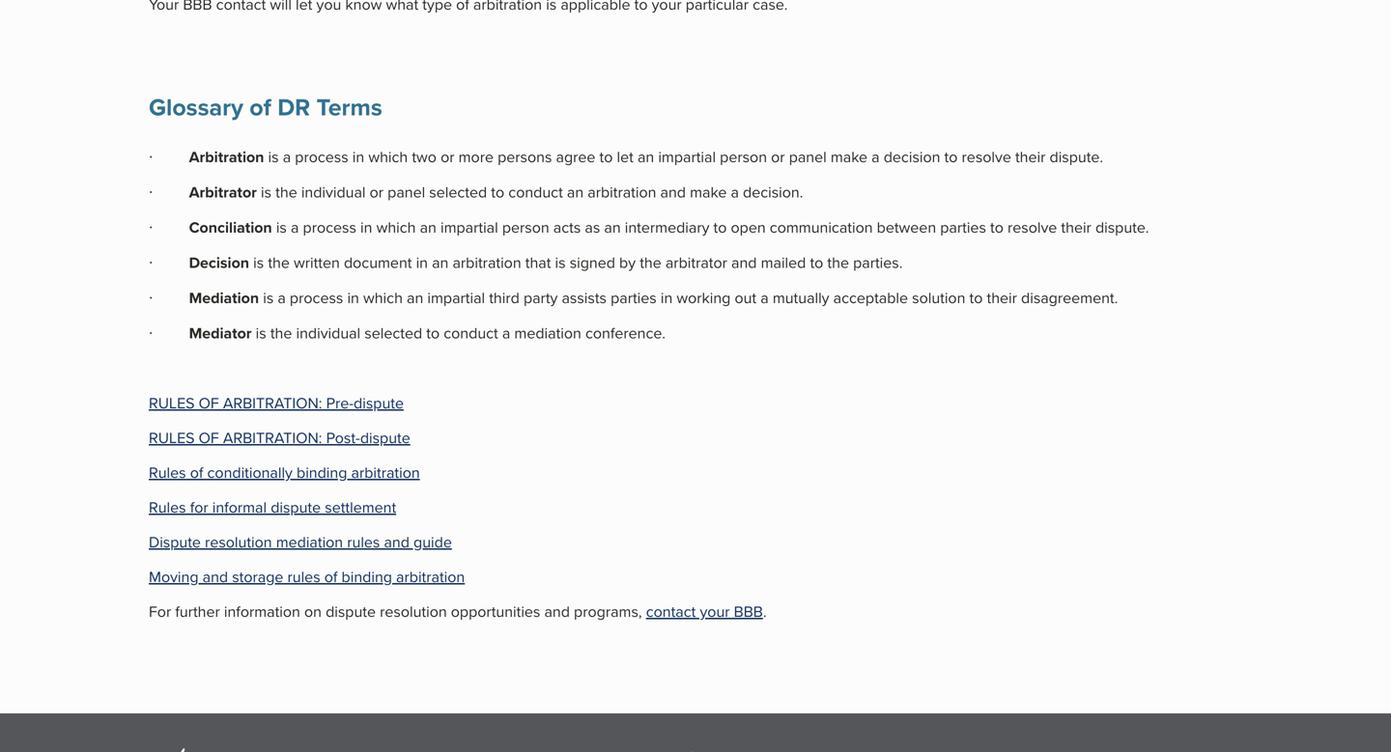 Task type: vqa. For each thing, say whether or not it's contained in the screenshot.
Community Chest, Inc. link
no



Task type: locate. For each thing, give the bounding box(es) containing it.
· left arbitrator
[[149, 181, 153, 203]]

· inside the · mediation is a process in which an impartial third party assists parties in working out a mutually acceptable solution to their disagreement.
[[149, 286, 153, 309]]

mediation down party
[[515, 322, 582, 344]]

impartial inside the · mediation is a process in which an impartial third party assists parties in working out a mutually acceptable solution to their disagreement.
[[428, 286, 485, 309]]

the left written
[[268, 251, 290, 273]]

persons
[[498, 145, 552, 168]]

of left dr
[[250, 90, 271, 125]]

2 vertical spatial dispute
[[271, 496, 321, 518]]

to
[[600, 145, 613, 168], [945, 145, 958, 168], [491, 181, 505, 203], [714, 216, 727, 238], [991, 216, 1004, 238], [810, 251, 824, 273], [970, 286, 983, 309], [427, 322, 440, 344]]

of for rules of arbitration: pre-dispute
[[199, 392, 219, 414]]

1 horizontal spatial of
[[250, 90, 271, 125]]

· for arbitrator
[[149, 181, 153, 203]]

parties inside · conciliation is a process in which an impartial person acts as an intermediary to open communication between parties to resolve their dispute.
[[941, 216, 987, 238]]

is inside · arbitration is a process in which two or more persons agree to let an impartial person or panel make a decision to resolve their dispute.
[[268, 145, 279, 168]]

arbitration: down rules of arbitration: pre-dispute
[[223, 427, 322, 449]]

1 vertical spatial resolve
[[1008, 216, 1058, 238]]

2 rules from the top
[[149, 427, 195, 449]]

the right mediator
[[270, 322, 292, 344]]

1 vertical spatial resolution
[[380, 601, 447, 623]]

for
[[190, 496, 208, 518]]

rules down 'dispute resolution mediation rules and guide' "link"
[[288, 566, 321, 588]]

2 rules from the top
[[149, 496, 186, 518]]

rules
[[347, 531, 380, 553], [288, 566, 321, 588]]

mediation inside · mediator is the individual selected to conduct a mediation conference.
[[515, 322, 582, 344]]

a up written
[[291, 216, 299, 238]]

1 horizontal spatial parties
[[941, 216, 987, 238]]

0 vertical spatial arbitration:
[[223, 392, 322, 414]]

individual up written
[[301, 181, 366, 203]]

arbitration
[[588, 181, 657, 203], [453, 251, 522, 273], [351, 461, 420, 484], [396, 566, 465, 588]]

a right the "mediation"
[[278, 286, 286, 309]]

binding up on dispute
[[342, 566, 392, 588]]

1 vertical spatial dispute
[[360, 427, 411, 449]]

in up the document at the left top of page
[[361, 216, 373, 238]]

of down mediator
[[199, 392, 219, 414]]

is inside · arbitrator is the individual or panel selected to conduct an arbitration and make a decision.
[[261, 181, 272, 203]]

in inside the · decision is the written document in an arbitration that is signed by the arbitrator and mailed to the parties.
[[416, 251, 428, 273]]

0 vertical spatial make
[[831, 145, 868, 168]]

is right conciliation
[[276, 216, 287, 238]]

impartial inside · conciliation is a process in which an impartial person acts as an intermediary to open communication between parties to resolve their dispute.
[[441, 216, 498, 238]]

guide
[[414, 531, 452, 553]]

conduct
[[509, 181, 563, 203], [444, 322, 498, 344]]

is right the "mediation"
[[263, 286, 274, 309]]

in right the document at the left top of page
[[416, 251, 428, 273]]

an right let
[[638, 145, 655, 168]]

parties right between
[[941, 216, 987, 238]]

binding down the post-
[[297, 461, 347, 484]]

4 · from the top
[[149, 251, 153, 273]]

conduct inside · mediator is the individual selected to conduct a mediation conference.
[[444, 322, 498, 344]]

mediation up moving and storage rules of binding arbitration
[[276, 531, 343, 553]]

1 vertical spatial rules
[[149, 427, 195, 449]]

resolution down informal
[[205, 531, 272, 553]]

selected down more
[[429, 181, 487, 203]]

their inside · conciliation is a process in which an impartial person acts as an intermediary to open communication between parties to resolve their dispute.
[[1062, 216, 1092, 238]]

and left programs,
[[545, 601, 570, 623]]

rules
[[149, 461, 186, 484], [149, 496, 186, 518]]

dispute for rules of arbitration: post-dispute
[[360, 427, 411, 449]]

person up the · decision is the written document in an arbitration that is signed by the arbitrator and mailed to the parties.
[[502, 216, 550, 238]]

· decision is the written document in an arbitration that is signed by the arbitrator and mailed to the parties.
[[149, 251, 903, 274]]

conduct down third
[[444, 322, 498, 344]]

· inside · arbitrator is the individual or panel selected to conduct an arbitration and make a decision.
[[149, 181, 153, 203]]

of up on dispute
[[325, 566, 338, 588]]

0 vertical spatial rules
[[149, 461, 186, 484]]

rules down settlement
[[347, 531, 380, 553]]

· left decision
[[149, 251, 153, 273]]

1 rules from the top
[[149, 392, 195, 414]]

more
[[459, 145, 494, 168]]

of
[[199, 392, 219, 414], [199, 427, 219, 449]]

0 vertical spatial rules
[[149, 392, 195, 414]]

rules up dispute
[[149, 461, 186, 484]]

0 vertical spatial impartial
[[659, 145, 716, 168]]

for
[[149, 601, 171, 623]]

arbitration inside · arbitrator is the individual or panel selected to conduct an arbitration and make a decision.
[[588, 181, 657, 203]]

the for decision
[[268, 251, 290, 273]]

in for conciliation
[[361, 216, 373, 238]]

a up 'open'
[[731, 181, 739, 203]]

0 horizontal spatial of
[[190, 461, 203, 484]]

the right arbitrator
[[276, 181, 297, 203]]

· for arbitration
[[149, 145, 153, 168]]

selected
[[429, 181, 487, 203], [365, 322, 423, 344]]

and inside the · decision is the written document in an arbitration that is signed by the arbitrator and mailed to the parties.
[[732, 251, 757, 273]]

conciliation
[[189, 216, 272, 239]]

which left two
[[369, 145, 408, 168]]

1 vertical spatial rules
[[288, 566, 321, 588]]

6 · from the top
[[149, 322, 153, 344]]

which up the document at the left top of page
[[377, 216, 416, 238]]

person up decision.
[[720, 145, 767, 168]]

which for mediation
[[363, 286, 403, 309]]

assists
[[562, 286, 607, 309]]

your bbb
[[700, 601, 763, 623]]

individual for arbitrator
[[301, 181, 366, 203]]

is right mediator
[[256, 322, 266, 344]]

conduct down the persons
[[509, 181, 563, 203]]

dispute
[[354, 392, 404, 414], [360, 427, 411, 449], [271, 496, 321, 518]]

which inside · arbitration is a process in which two or more persons agree to let an impartial person or panel make a decision to resolve their dispute.
[[369, 145, 408, 168]]

1 of from the top
[[199, 392, 219, 414]]

0 horizontal spatial panel
[[388, 181, 425, 203]]

moving
[[149, 566, 199, 588]]

· inside · arbitration is a process in which two or more persons agree to let an impartial person or panel make a decision to resolve their dispute.
[[149, 145, 153, 168]]

arbitration down · arbitration is a process in which two or more persons agree to let an impartial person or panel make a decision to resolve their dispute.
[[588, 181, 657, 203]]

panel down two
[[388, 181, 425, 203]]

1 horizontal spatial mediation
[[515, 322, 582, 344]]

or up decision.
[[771, 145, 785, 168]]

an right the document at the left top of page
[[432, 251, 449, 273]]

1 vertical spatial rules
[[149, 496, 186, 518]]

an inside the · mediation is a process in which an impartial third party assists parties in working out a mutually acceptable solution to their disagreement.
[[407, 286, 424, 309]]

as
[[585, 216, 600, 238]]

rules for rules of arbitration: post-dispute
[[149, 427, 195, 449]]

of for glossary
[[250, 90, 271, 125]]

storage
[[232, 566, 284, 588]]

1 horizontal spatial selected
[[429, 181, 487, 203]]

1 vertical spatial parties
[[611, 286, 657, 309]]

an inside · arbitrator is the individual or panel selected to conduct an arbitration and make a decision.
[[567, 181, 584, 203]]

process inside the · mediation is a process in which an impartial third party assists parties in working out a mutually acceptable solution to their disagreement.
[[290, 286, 343, 309]]

0 vertical spatial mediation
[[515, 322, 582, 344]]

0 vertical spatial dispute.
[[1050, 145, 1104, 168]]

a right out
[[761, 286, 769, 309]]

0 horizontal spatial parties
[[611, 286, 657, 309]]

decision
[[189, 251, 249, 274]]

resolution
[[205, 531, 272, 553], [380, 601, 447, 623]]

1 vertical spatial dispute.
[[1096, 216, 1150, 238]]

an up · mediator is the individual selected to conduct a mediation conference.
[[407, 286, 424, 309]]

rules of conditionally binding arbitration
[[149, 461, 420, 484]]

0 vertical spatial process
[[295, 145, 349, 168]]

individual up pre-
[[296, 322, 361, 344]]

arbitration up third
[[453, 251, 522, 273]]

· arbitration is a process in which two or more persons agree to let an impartial person or panel make a decision to resolve their dispute.
[[149, 145, 1104, 168]]

1 vertical spatial of
[[190, 461, 203, 484]]

mailed
[[761, 251, 806, 273]]

dispute up settlement
[[360, 427, 411, 449]]

is inside · conciliation is a process in which an impartial person acts as an intermediary to open communication between parties to resolve their dispute.
[[276, 216, 287, 238]]

0 vertical spatial their
[[1016, 145, 1046, 168]]

rules left 'for'
[[149, 496, 186, 518]]

panel up decision.
[[789, 145, 827, 168]]

of
[[250, 90, 271, 125], [190, 461, 203, 484], [325, 566, 338, 588]]

· left conciliation
[[149, 216, 153, 238]]

arbitration:
[[223, 392, 322, 414], [223, 427, 322, 449]]

· inside · mediator is the individual selected to conduct a mediation conference.
[[149, 322, 153, 344]]

3 · from the top
[[149, 216, 153, 238]]

0 horizontal spatial selected
[[365, 322, 423, 344]]

an down · arbitrator is the individual or panel selected to conduct an arbitration and make a decision.
[[420, 216, 437, 238]]

5 · from the top
[[149, 286, 153, 309]]

their inside · arbitration is a process in which two or more persons agree to let an impartial person or panel make a decision to resolve their dispute.
[[1016, 145, 1046, 168]]

which inside the · mediation is a process in which an impartial third party assists parties in working out a mutually acceptable solution to their disagreement.
[[363, 286, 403, 309]]

process up written
[[303, 216, 357, 238]]

dispute. inside · conciliation is a process in which an impartial person acts as an intermediary to open communication between parties to resolve their dispute.
[[1096, 216, 1150, 238]]

1 vertical spatial impartial
[[441, 216, 498, 238]]

make up intermediary
[[690, 181, 727, 203]]

panel
[[789, 145, 827, 168], [388, 181, 425, 203]]

of up 'for'
[[190, 461, 203, 484]]

selected down the document at the left top of page
[[365, 322, 423, 344]]

1 vertical spatial selected
[[365, 322, 423, 344]]

1 horizontal spatial rules
[[347, 531, 380, 553]]

a
[[283, 145, 291, 168], [872, 145, 880, 168], [731, 181, 739, 203], [291, 216, 299, 238], [278, 286, 286, 309], [761, 286, 769, 309], [502, 322, 511, 344]]

impartial right let
[[659, 145, 716, 168]]

resolve inside · conciliation is a process in which an impartial person acts as an intermediary to open communication between parties to resolve their dispute.
[[1008, 216, 1058, 238]]

0 vertical spatial dispute
[[354, 392, 404, 414]]

· for decision
[[149, 251, 153, 273]]

· left the "mediation"
[[149, 286, 153, 309]]

rules of arbitration: post-dispute link
[[149, 427, 411, 449]]

individual for mediator
[[296, 322, 361, 344]]

dispute up 'dispute resolution mediation rules and guide' "link"
[[271, 496, 321, 518]]

0 vertical spatial resolve
[[962, 145, 1012, 168]]

which inside · conciliation is a process in which an impartial person acts as an intermediary to open communication between parties to resolve their dispute.
[[377, 216, 416, 238]]

1 vertical spatial conduct
[[444, 322, 498, 344]]

dr
[[278, 90, 310, 125]]

dispute. inside · arbitration is a process in which two or more persons agree to let an impartial person or panel make a decision to resolve their dispute.
[[1050, 145, 1104, 168]]

1 vertical spatial arbitration:
[[223, 427, 322, 449]]

individual inside · arbitrator is the individual or panel selected to conduct an arbitration and make a decision.
[[301, 181, 366, 203]]

0 horizontal spatial person
[[502, 216, 550, 238]]

and up out
[[732, 251, 757, 273]]

information
[[224, 601, 300, 623]]

solution
[[913, 286, 966, 309]]

rules for informal dispute settlement
[[149, 496, 396, 518]]

rules up 'for'
[[149, 427, 195, 449]]

impartial left third
[[428, 286, 485, 309]]

an inside · arbitration is a process in which two or more persons agree to let an impartial person or panel make a decision to resolve their dispute.
[[638, 145, 655, 168]]

their for conciliation
[[1062, 216, 1092, 238]]

1 horizontal spatial person
[[720, 145, 767, 168]]

of up 'conditionally'
[[199, 427, 219, 449]]

person
[[720, 145, 767, 168], [502, 216, 550, 238]]

the
[[276, 181, 297, 203], [268, 251, 290, 273], [640, 251, 662, 273], [828, 251, 850, 273], [270, 322, 292, 344]]

2 horizontal spatial of
[[325, 566, 338, 588]]

and
[[661, 181, 686, 203], [732, 251, 757, 273], [384, 531, 410, 553], [203, 566, 228, 588], [545, 601, 570, 623]]

of for rules
[[190, 461, 203, 484]]

process down the terms
[[295, 145, 349, 168]]

which down the document at the left top of page
[[363, 286, 403, 309]]

in down the terms
[[353, 145, 365, 168]]

make left decision
[[831, 145, 868, 168]]

0 horizontal spatial conduct
[[444, 322, 498, 344]]

1 horizontal spatial panel
[[789, 145, 827, 168]]

the inside · mediator is the individual selected to conduct a mediation conference.
[[270, 322, 292, 344]]

·
[[149, 145, 153, 168], [149, 181, 153, 203], [149, 216, 153, 238], [149, 251, 153, 273], [149, 286, 153, 309], [149, 322, 153, 344]]

1 vertical spatial binding
[[342, 566, 392, 588]]

0 horizontal spatial make
[[690, 181, 727, 203]]

is inside · mediator is the individual selected to conduct a mediation conference.
[[256, 322, 266, 344]]

resolve right decision
[[962, 145, 1012, 168]]

is right that
[[555, 251, 566, 273]]

acts
[[554, 216, 581, 238]]

· down glossary
[[149, 145, 153, 168]]

or right two
[[441, 145, 455, 168]]

in down the document at the left top of page
[[347, 286, 359, 309]]

for further information on dispute resolution opportunities and programs, contact your bbb .
[[149, 601, 767, 623]]

and up intermediary
[[661, 181, 686, 203]]

2 vertical spatial which
[[363, 286, 403, 309]]

a down third
[[502, 322, 511, 344]]

0 vertical spatial of
[[199, 392, 219, 414]]

decision.
[[743, 181, 804, 203]]

1 horizontal spatial make
[[831, 145, 868, 168]]

1 vertical spatial process
[[303, 216, 357, 238]]

written
[[294, 251, 340, 273]]

· inside the · decision is the written document in an arbitration that is signed by the arbitrator and mailed to the parties.
[[149, 251, 153, 273]]

is right decision
[[253, 251, 264, 273]]

panel inside · arbitrator is the individual or panel selected to conduct an arbitration and make a decision.
[[388, 181, 425, 203]]

· left mediator
[[149, 322, 153, 344]]

arbitration: for post-
[[223, 427, 322, 449]]

1 vertical spatial of
[[199, 427, 219, 449]]

to inside · arbitrator is the individual or panel selected to conduct an arbitration and make a decision.
[[491, 181, 505, 203]]

0 horizontal spatial resolution
[[205, 531, 272, 553]]

contact
[[646, 601, 696, 623]]

0 vertical spatial individual
[[301, 181, 366, 203]]

party
[[524, 286, 558, 309]]

dispute up the post-
[[354, 392, 404, 414]]

to inside the · mediation is a process in which an impartial third party assists parties in working out a mutually acceptable solution to their disagreement.
[[970, 286, 983, 309]]

impartial down · arbitrator is the individual or panel selected to conduct an arbitration and make a decision.
[[441, 216, 498, 238]]

0 vertical spatial rules
[[347, 531, 380, 553]]

to inside · mediator is the individual selected to conduct a mediation conference.
[[427, 322, 440, 344]]

mediation
[[189, 286, 259, 309]]

or up the document at the left top of page
[[370, 181, 384, 203]]

2 vertical spatial impartial
[[428, 286, 485, 309]]

the inside · arbitrator is the individual or panel selected to conduct an arbitration and make a decision.
[[276, 181, 297, 203]]

mediation
[[515, 322, 582, 344], [276, 531, 343, 553]]

is for decision
[[253, 251, 264, 273]]

0 vertical spatial person
[[720, 145, 767, 168]]

· inside · conciliation is a process in which an impartial person acts as an intermediary to open communication between parties to resolve their dispute.
[[149, 216, 153, 238]]

0 vertical spatial of
[[250, 90, 271, 125]]

2 arbitration: from the top
[[223, 427, 322, 449]]

0 horizontal spatial mediation
[[276, 531, 343, 553]]

2 vertical spatial their
[[987, 286, 1018, 309]]

arbitration: up rules of arbitration: post-dispute link
[[223, 392, 322, 414]]

parties
[[941, 216, 987, 238], [611, 286, 657, 309]]

rules of conditionally binding arbitration link
[[149, 461, 420, 484]]

in inside · conciliation is a process in which an impartial person acts as an intermediary to open communication between parties to resolve their dispute.
[[361, 216, 373, 238]]

1 rules from the top
[[149, 461, 186, 484]]

process inside · arbitration is a process in which two or more persons agree to let an impartial person or panel make a decision to resolve their dispute.
[[295, 145, 349, 168]]

an down agree
[[567, 181, 584, 203]]

0 vertical spatial parties
[[941, 216, 987, 238]]

binding
[[297, 461, 347, 484], [342, 566, 392, 588]]

1 vertical spatial panel
[[388, 181, 425, 203]]

0 vertical spatial which
[[369, 145, 408, 168]]

programs,
[[574, 601, 642, 623]]

2 · from the top
[[149, 181, 153, 203]]

2 horizontal spatial or
[[771, 145, 785, 168]]

0 horizontal spatial or
[[370, 181, 384, 203]]

resolve
[[962, 145, 1012, 168], [1008, 216, 1058, 238]]

is for mediator
[[256, 322, 266, 344]]

in inside · arbitration is a process in which two or more persons agree to let an impartial person or panel make a decision to resolve their dispute.
[[353, 145, 365, 168]]

an
[[638, 145, 655, 168], [567, 181, 584, 203], [420, 216, 437, 238], [604, 216, 621, 238], [432, 251, 449, 273], [407, 286, 424, 309]]

an inside the · decision is the written document in an arbitration that is signed by the arbitrator and mailed to the parties.
[[432, 251, 449, 273]]

individual
[[301, 181, 366, 203], [296, 322, 361, 344]]

process for mediation
[[290, 286, 343, 309]]

1 vertical spatial individual
[[296, 322, 361, 344]]

is right 'arbitration'
[[268, 145, 279, 168]]

resolve up disagreement.
[[1008, 216, 1058, 238]]

2 vertical spatial process
[[290, 286, 343, 309]]

rules down mediator
[[149, 392, 195, 414]]

1 vertical spatial which
[[377, 216, 416, 238]]

process inside · conciliation is a process in which an impartial person acts as an intermediary to open communication between parties to resolve their dispute.
[[303, 216, 357, 238]]

parties inside the · mediation is a process in which an impartial third party assists parties in working out a mutually acceptable solution to their disagreement.
[[611, 286, 657, 309]]

and left guide
[[384, 531, 410, 553]]

their inside the · mediation is a process in which an impartial third party assists parties in working out a mutually acceptable solution to their disagreement.
[[987, 286, 1018, 309]]

1 · from the top
[[149, 145, 153, 168]]

resolution down guide
[[380, 601, 447, 623]]

process
[[295, 145, 349, 168], [303, 216, 357, 238], [290, 286, 343, 309]]

process down written
[[290, 286, 343, 309]]

decision
[[884, 145, 941, 168]]

conference.
[[586, 322, 666, 344]]

their
[[1016, 145, 1046, 168], [1062, 216, 1092, 238], [987, 286, 1018, 309]]

2 of from the top
[[199, 427, 219, 449]]

0 vertical spatial resolution
[[205, 531, 272, 553]]

0 vertical spatial conduct
[[509, 181, 563, 203]]

is for mediation
[[263, 286, 274, 309]]

1 vertical spatial their
[[1062, 216, 1092, 238]]

rules
[[149, 392, 195, 414], [149, 427, 195, 449]]

0 vertical spatial panel
[[789, 145, 827, 168]]

1 horizontal spatial conduct
[[509, 181, 563, 203]]

0 vertical spatial selected
[[429, 181, 487, 203]]

1 arbitration: from the top
[[223, 392, 322, 414]]

of for rules of arbitration: post-dispute
[[199, 427, 219, 449]]

impartial
[[659, 145, 716, 168], [441, 216, 498, 238], [428, 286, 485, 309]]

that
[[526, 251, 551, 273]]

· for conciliation
[[149, 216, 153, 238]]

0 horizontal spatial rules
[[288, 566, 321, 588]]

person inside · arbitration is a process in which two or more persons agree to let an impartial person or panel make a decision to resolve their dispute.
[[720, 145, 767, 168]]

is right arbitrator
[[261, 181, 272, 203]]

0 vertical spatial binding
[[297, 461, 347, 484]]

arbitrator
[[666, 251, 728, 273]]

contact your bbb link
[[646, 601, 763, 623]]

individual inside · mediator is the individual selected to conduct a mediation conference.
[[296, 322, 361, 344]]

dispute for rules of arbitration: pre-dispute
[[354, 392, 404, 414]]

parties down by
[[611, 286, 657, 309]]

is inside the · mediation is a process in which an impartial third party assists parties in working out a mutually acceptable solution to their disagreement.
[[263, 286, 274, 309]]

1 vertical spatial make
[[690, 181, 727, 203]]

1 vertical spatial person
[[502, 216, 550, 238]]

in
[[353, 145, 365, 168], [361, 216, 373, 238], [416, 251, 428, 273], [347, 286, 359, 309], [661, 286, 673, 309]]

rules for rules of arbitration: pre-dispute
[[149, 392, 195, 414]]

a left decision
[[872, 145, 880, 168]]



Task type: describe. For each thing, give the bounding box(es) containing it.
settlement
[[325, 496, 396, 518]]

rules of arbitration: post-dispute
[[149, 427, 411, 449]]

process for arbitration
[[295, 145, 349, 168]]

1 vertical spatial mediation
[[276, 531, 343, 553]]

signed
[[570, 251, 616, 273]]

rules of arbitration: pre-dispute link
[[149, 392, 404, 414]]

mediator
[[189, 322, 252, 344]]

dispute resolution mediation rules and guide
[[149, 531, 452, 553]]

in for mediation
[[347, 286, 359, 309]]

a inside · mediator is the individual selected to conduct a mediation conference.
[[502, 322, 511, 344]]

agree
[[556, 145, 596, 168]]

to inside the · decision is the written document in an arbitration that is signed by the arbitrator and mailed to the parties.
[[810, 251, 824, 273]]

intermediary
[[625, 216, 710, 238]]

is for conciliation
[[276, 216, 287, 238]]

· for mediator
[[149, 322, 153, 344]]

their for mediation
[[987, 286, 1018, 309]]

and up further
[[203, 566, 228, 588]]

rules for rules of conditionally binding arbitration
[[149, 461, 186, 484]]

further
[[175, 601, 220, 623]]

is for arbitration
[[268, 145, 279, 168]]

or inside · arbitrator is the individual or panel selected to conduct an arbitration and make a decision.
[[370, 181, 384, 203]]

which for conciliation
[[377, 216, 416, 238]]

· conciliation is a process in which an impartial person acts as an intermediary to open communication between parties to resolve their dispute.
[[149, 216, 1150, 239]]

in left working
[[661, 286, 673, 309]]

dispute resolution mediation rules and guide link
[[149, 531, 452, 553]]

rules for rules for informal dispute settlement
[[149, 496, 186, 518]]

parties.
[[854, 251, 903, 273]]

dispute
[[149, 531, 201, 553]]

person inside · conciliation is a process in which an impartial person acts as an intermediary to open communication between parties to resolve their dispute.
[[502, 216, 550, 238]]

1 horizontal spatial resolution
[[380, 601, 447, 623]]

moving and storage rules of binding arbitration
[[149, 566, 465, 588]]

· mediation is a process in which an impartial third party assists parties in working out a mutually acceptable solution to their disagreement.
[[149, 286, 1119, 309]]

mutually
[[773, 286, 830, 309]]

process for conciliation
[[303, 216, 357, 238]]

the down communication on the top of the page
[[828, 251, 850, 273]]

document
[[344, 251, 412, 273]]

communication
[[770, 216, 873, 238]]

arbitration down guide
[[396, 566, 465, 588]]

arbitration: for pre-
[[223, 392, 322, 414]]

a inside · conciliation is a process in which an impartial person acts as an intermediary to open communication between parties to resolve their dispute.
[[291, 216, 299, 238]]

impartial for conciliation
[[441, 216, 498, 238]]

.
[[763, 601, 767, 623]]

rules of arbitration: pre-dispute
[[149, 392, 404, 414]]

opportunities
[[451, 601, 541, 623]]

let
[[617, 145, 634, 168]]

1 horizontal spatial or
[[441, 145, 455, 168]]

the right by
[[640, 251, 662, 273]]

panel inside · arbitration is a process in which two or more persons agree to let an impartial person or panel make a decision to resolve their dispute.
[[789, 145, 827, 168]]

conditionally
[[207, 461, 293, 484]]

a down dr
[[283, 145, 291, 168]]

rules for and
[[347, 531, 380, 553]]

between
[[877, 216, 937, 238]]

glossary of dr terms
[[149, 90, 383, 125]]

by
[[620, 251, 636, 273]]

post-
[[326, 427, 360, 449]]

bbb image
[[145, 749, 227, 753]]

disagreement.
[[1022, 286, 1119, 309]]

the for mediator
[[270, 322, 292, 344]]

arbitration
[[189, 145, 264, 168]]

glossary
[[149, 90, 243, 125]]

working
[[677, 286, 731, 309]]

resolve inside · arbitration is a process in which two or more persons agree to let an impartial person or panel make a decision to resolve their dispute.
[[962, 145, 1012, 168]]

arbitrator
[[189, 181, 257, 203]]

rules for informal dispute settlement link
[[149, 496, 396, 518]]

pre-
[[326, 392, 354, 414]]

acceptable
[[834, 286, 909, 309]]

moving and storage rules of binding arbitration link
[[149, 566, 465, 588]]

the for arbitrator
[[276, 181, 297, 203]]

informal
[[212, 496, 267, 518]]

and inside · arbitrator is the individual or panel selected to conduct an arbitration and make a decision.
[[661, 181, 686, 203]]

impartial for mediation
[[428, 286, 485, 309]]

a inside · arbitrator is the individual or panel selected to conduct an arbitration and make a decision.
[[731, 181, 739, 203]]

selected inside · arbitrator is the individual or panel selected to conduct an arbitration and make a decision.
[[429, 181, 487, 203]]

on dispute
[[304, 601, 376, 623]]

open
[[731, 216, 766, 238]]

two
[[412, 145, 437, 168]]

arbitration inside the · decision is the written document in an arbitration that is signed by the arbitrator and mailed to the parties.
[[453, 251, 522, 273]]

terms
[[317, 90, 383, 125]]

in for arbitration
[[353, 145, 365, 168]]

make inside · arbitrator is the individual or panel selected to conduct an arbitration and make a decision.
[[690, 181, 727, 203]]

impartial inside · arbitration is a process in which two or more persons agree to let an impartial person or panel make a decision to resolve their dispute.
[[659, 145, 716, 168]]

which for arbitration
[[369, 145, 408, 168]]

· arbitrator is the individual or panel selected to conduct an arbitration and make a decision.
[[149, 181, 804, 203]]

out
[[735, 286, 757, 309]]

make inside · arbitration is a process in which two or more persons agree to let an impartial person or panel make a decision to resolve their dispute.
[[831, 145, 868, 168]]

· for mediation
[[149, 286, 153, 309]]

2 vertical spatial of
[[325, 566, 338, 588]]

arbitration up settlement
[[351, 461, 420, 484]]

conduct inside · arbitrator is the individual or panel selected to conduct an arbitration and make a decision.
[[509, 181, 563, 203]]

selected inside · mediator is the individual selected to conduct a mediation conference.
[[365, 322, 423, 344]]

an right as
[[604, 216, 621, 238]]

third
[[489, 286, 520, 309]]

rules for of
[[288, 566, 321, 588]]

· mediator is the individual selected to conduct a mediation conference.
[[149, 322, 666, 344]]

is for arbitrator
[[261, 181, 272, 203]]



